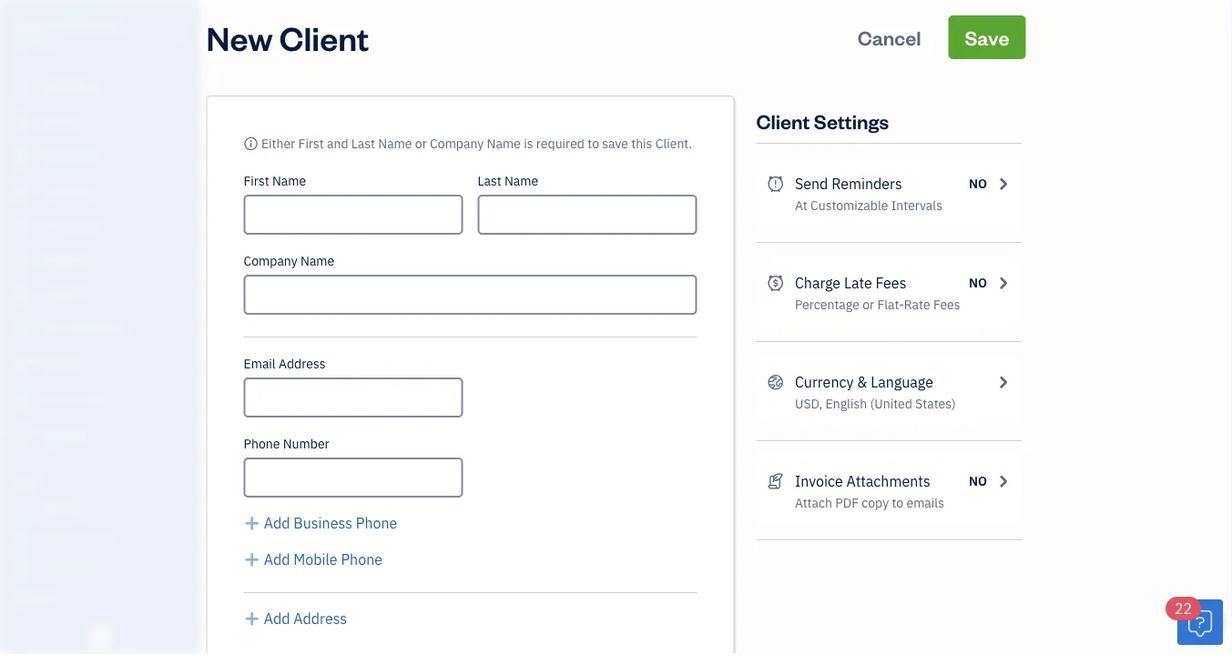 Task type: vqa. For each thing, say whether or not it's contained in the screenshot.
"MONTH"
no



Task type: locate. For each thing, give the bounding box(es) containing it.
no
[[969, 175, 988, 192], [969, 275, 988, 291], [969, 473, 988, 490]]

chevronright image
[[995, 372, 1012, 394], [995, 471, 1012, 493]]

currency & language
[[795, 373, 934, 392]]

0 horizontal spatial first
[[244, 173, 269, 189]]

add left business
[[264, 514, 290, 533]]

1 vertical spatial phone
[[356, 514, 398, 533]]

latefees image
[[767, 272, 784, 294]]

dashboard image
[[12, 79, 34, 97]]

add for add address
[[264, 610, 290, 629]]

1 vertical spatial fees
[[934, 297, 961, 313]]

add for add mobile phone
[[264, 551, 290, 570]]

phone
[[244, 436, 280, 453], [356, 514, 398, 533], [341, 551, 383, 570]]

chart image
[[12, 391, 34, 409]]

or right and
[[415, 135, 427, 152]]

language
[[871, 373, 934, 392]]

0 vertical spatial chevronright image
[[995, 173, 1012, 195]]

reminders
[[832, 174, 902, 194]]

company down first name
[[244, 253, 298, 270]]

1 horizontal spatial company
[[244, 253, 298, 270]]

invoice attachments
[[795, 472, 931, 491]]

chevronright image
[[995, 173, 1012, 195], [995, 272, 1012, 294]]

address for add address
[[294, 610, 347, 629]]

3 no from the top
[[969, 473, 988, 490]]

email
[[244, 356, 276, 373]]

last down either first and last name or company name is required to save this client.
[[478, 173, 502, 189]]

0 vertical spatial company
[[61, 16, 123, 35]]

usd,
[[795, 396, 823, 413]]

expense image
[[12, 252, 34, 271]]

company up last name
[[430, 135, 484, 152]]

cancel button
[[841, 15, 938, 59]]

at customizable intervals
[[795, 197, 943, 214]]

invoices image
[[767, 471, 784, 493]]

2 add from the top
[[264, 551, 290, 570]]

0 horizontal spatial to
[[588, 135, 599, 152]]

phone for add mobile phone
[[341, 551, 383, 570]]

name down the first name text box at the left
[[301, 253, 335, 270]]

0 vertical spatial no
[[969, 175, 988, 192]]

is
[[524, 135, 533, 152]]

address
[[279, 356, 326, 373], [294, 610, 347, 629]]

plus image left business
[[244, 513, 260, 535]]

freshbooks image
[[86, 626, 115, 648]]

phone inside "button"
[[341, 551, 383, 570]]

fees up flat-
[[876, 274, 907, 293]]

2 vertical spatial no
[[969, 473, 988, 490]]

1 no from the top
[[969, 175, 988, 192]]

first
[[298, 135, 324, 152], [244, 173, 269, 189]]

percentage or flat-rate fees
[[795, 297, 961, 313]]

no for send reminders
[[969, 175, 988, 192]]

Phone Number text field
[[244, 458, 463, 498]]

add address button
[[244, 609, 347, 630]]

phone left number
[[244, 436, 280, 453]]

percentage
[[795, 297, 860, 313]]

last name
[[478, 173, 539, 189]]

add mobile phone button
[[244, 549, 383, 571]]

2 plus image from the top
[[244, 549, 260, 571]]

1 horizontal spatial or
[[863, 297, 875, 313]]

phone down phone number text box
[[356, 514, 398, 533]]

1 chevronright image from the top
[[995, 372, 1012, 394]]

1 plus image from the top
[[244, 513, 260, 535]]

first down primary icon
[[244, 173, 269, 189]]

1 vertical spatial no
[[969, 275, 988, 291]]

2 chevronright image from the top
[[995, 272, 1012, 294]]

charge late fees
[[795, 274, 907, 293]]

22
[[1175, 600, 1193, 619]]

Last Name text field
[[478, 195, 697, 235]]

1 vertical spatial chevronright image
[[995, 471, 1012, 493]]

to
[[588, 135, 599, 152], [892, 495, 904, 512]]

name down either
[[272, 173, 306, 189]]

chevronright image for no
[[995, 471, 1012, 493]]

latereminders image
[[767, 173, 784, 195]]

number
[[283, 436, 330, 453]]

0 vertical spatial client
[[279, 15, 369, 59]]

add inside "button"
[[264, 551, 290, 570]]

save button
[[949, 15, 1026, 59]]

1 vertical spatial plus image
[[244, 549, 260, 571]]

or left flat-
[[863, 297, 875, 313]]

1 horizontal spatial to
[[892, 495, 904, 512]]

1 chevronright image from the top
[[995, 173, 1012, 195]]

first name
[[244, 173, 306, 189]]

invoice
[[795, 472, 843, 491]]

0 horizontal spatial fees
[[876, 274, 907, 293]]

2 vertical spatial phone
[[341, 551, 383, 570]]

name down is
[[505, 173, 539, 189]]

0 horizontal spatial last
[[351, 135, 375, 152]]

or
[[415, 135, 427, 152], [863, 297, 875, 313]]

3 add from the top
[[264, 610, 290, 629]]

2 chevronright image from the top
[[995, 471, 1012, 493]]

plus image
[[244, 513, 260, 535], [244, 549, 260, 571]]

address right email
[[279, 356, 326, 373]]

add business phone button
[[244, 513, 398, 535]]

late
[[844, 274, 872, 293]]

chevronright image for charge late fees
[[995, 272, 1012, 294]]

client right 'new'
[[279, 15, 369, 59]]

payment image
[[12, 218, 34, 236]]

name
[[378, 135, 412, 152], [487, 135, 521, 152], [272, 173, 306, 189], [505, 173, 539, 189], [301, 253, 335, 270]]

intervals
[[892, 197, 943, 214]]

1 vertical spatial address
[[294, 610, 347, 629]]

last
[[351, 135, 375, 152], [478, 173, 502, 189]]

0 vertical spatial phone
[[244, 436, 280, 453]]

chevronright image for currency & language
[[995, 372, 1012, 394]]

&
[[857, 373, 868, 392]]

0 vertical spatial or
[[415, 135, 427, 152]]

gary's company owner
[[15, 16, 123, 51]]

0 horizontal spatial company
[[61, 16, 123, 35]]

1 vertical spatial or
[[863, 297, 875, 313]]

1 horizontal spatial client
[[757, 108, 810, 134]]

add right plus image
[[264, 610, 290, 629]]

to left save
[[588, 135, 599, 152]]

1 vertical spatial add
[[264, 551, 290, 570]]

fees
[[876, 274, 907, 293], [934, 297, 961, 313]]

and
[[327, 135, 348, 152]]

add address
[[264, 610, 347, 629]]

fees right the "rate"
[[934, 297, 961, 313]]

0 vertical spatial first
[[298, 135, 324, 152]]

0 vertical spatial chevronright image
[[995, 372, 1012, 394]]

mobile
[[294, 551, 338, 570]]

plus image for add mobile phone
[[244, 549, 260, 571]]

address for email address
[[279, 356, 326, 373]]

customizable
[[811, 197, 889, 214]]

attach
[[795, 495, 833, 512]]

timer image
[[12, 322, 34, 340]]

apps image
[[14, 472, 195, 486]]

company
[[61, 16, 123, 35], [430, 135, 484, 152], [244, 253, 298, 270]]

last right and
[[351, 135, 375, 152]]

phone for add business phone
[[356, 514, 398, 533]]

client
[[279, 15, 369, 59], [757, 108, 810, 134]]

2 vertical spatial add
[[264, 610, 290, 629]]

client up latereminders icon
[[757, 108, 810, 134]]

first left and
[[298, 135, 324, 152]]

2 horizontal spatial company
[[430, 135, 484, 152]]

1 vertical spatial first
[[244, 173, 269, 189]]

address down 'add mobile phone'
[[294, 610, 347, 629]]

either
[[261, 135, 295, 152]]

add left the mobile on the bottom left
[[264, 551, 290, 570]]

0 vertical spatial plus image
[[244, 513, 260, 535]]

add mobile phone
[[264, 551, 383, 570]]

address inside button
[[294, 610, 347, 629]]

2 no from the top
[[969, 275, 988, 291]]

1 horizontal spatial first
[[298, 135, 324, 152]]

1 vertical spatial chevronright image
[[995, 272, 1012, 294]]

to right copy
[[892, 495, 904, 512]]

client settings
[[757, 108, 889, 134]]

phone inside button
[[356, 514, 398, 533]]

states)
[[916, 396, 956, 413]]

0 vertical spatial add
[[264, 514, 290, 533]]

phone right the mobile on the bottom left
[[341, 551, 383, 570]]

bank connections image
[[14, 559, 195, 574]]

plus image up plus image
[[244, 549, 260, 571]]

company right gary's
[[61, 16, 123, 35]]

money image
[[12, 356, 34, 374]]

name right and
[[378, 135, 412, 152]]

22 button
[[1166, 598, 1223, 646]]

1 vertical spatial last
[[478, 173, 502, 189]]

1 add from the top
[[264, 514, 290, 533]]

0 vertical spatial address
[[279, 356, 326, 373]]

0 vertical spatial fees
[[876, 274, 907, 293]]

chevronright image for send reminders
[[995, 173, 1012, 195]]

add
[[264, 514, 290, 533], [264, 551, 290, 570], [264, 610, 290, 629]]



Task type: describe. For each thing, give the bounding box(es) containing it.
settings image
[[14, 588, 195, 603]]

settings
[[814, 108, 889, 134]]

required
[[536, 135, 585, 152]]

emails
[[907, 495, 945, 512]]

client image
[[12, 114, 34, 132]]

gary's
[[15, 16, 57, 35]]

save
[[965, 24, 1010, 50]]

usd, english (united states)
[[795, 396, 956, 413]]

1 horizontal spatial last
[[478, 173, 502, 189]]

name for last name
[[505, 173, 539, 189]]

cancel
[[858, 24, 922, 50]]

invoice image
[[12, 183, 34, 201]]

plus image
[[244, 609, 260, 630]]

Company Name text field
[[244, 275, 697, 315]]

attachments
[[847, 472, 931, 491]]

add business phone
[[264, 514, 398, 533]]

no for charge late fees
[[969, 275, 988, 291]]

this
[[631, 135, 653, 152]]

new
[[206, 15, 273, 59]]

flat-
[[878, 297, 904, 313]]

estimate image
[[12, 148, 34, 167]]

1 vertical spatial client
[[757, 108, 810, 134]]

add for add business phone
[[264, 514, 290, 533]]

new client
[[206, 15, 369, 59]]

name for first name
[[272, 173, 306, 189]]

send reminders
[[795, 174, 902, 194]]

save
[[602, 135, 628, 152]]

team members image
[[14, 501, 195, 516]]

0 horizontal spatial client
[[279, 15, 369, 59]]

english
[[826, 396, 867, 413]]

rate
[[904, 297, 931, 313]]

currency
[[795, 373, 854, 392]]

First Name text field
[[244, 195, 463, 235]]

items and services image
[[14, 530, 195, 545]]

name for company name
[[301, 253, 335, 270]]

attach pdf copy to emails
[[795, 495, 945, 512]]

1 vertical spatial company
[[430, 135, 484, 152]]

2 vertical spatial company
[[244, 253, 298, 270]]

plus image for add business phone
[[244, 513, 260, 535]]

company inside gary's company owner
[[61, 16, 123, 35]]

1 horizontal spatial fees
[[934, 297, 961, 313]]

business
[[294, 514, 353, 533]]

0 vertical spatial last
[[351, 135, 375, 152]]

name left is
[[487, 135, 521, 152]]

charge
[[795, 274, 841, 293]]

0 horizontal spatial or
[[415, 135, 427, 152]]

client.
[[656, 135, 692, 152]]

main element
[[0, 0, 246, 655]]

resource center badge image
[[1178, 600, 1223, 646]]

no for invoice attachments
[[969, 473, 988, 490]]

owner
[[15, 36, 48, 51]]

at
[[795, 197, 808, 214]]

copy
[[862, 495, 889, 512]]

project image
[[12, 287, 34, 305]]

primary image
[[244, 135, 258, 152]]

Email Address text field
[[244, 378, 463, 418]]

report image
[[12, 425, 34, 444]]

either first and last name or company name is required to save this client.
[[261, 135, 692, 152]]

company name
[[244, 253, 335, 270]]

1 vertical spatial to
[[892, 495, 904, 512]]

0 vertical spatial to
[[588, 135, 599, 152]]

currencyandlanguage image
[[767, 372, 784, 394]]

pdf
[[836, 495, 859, 512]]

(united
[[870, 396, 913, 413]]

send
[[795, 174, 828, 194]]

phone number
[[244, 436, 330, 453]]

email address
[[244, 356, 326, 373]]



